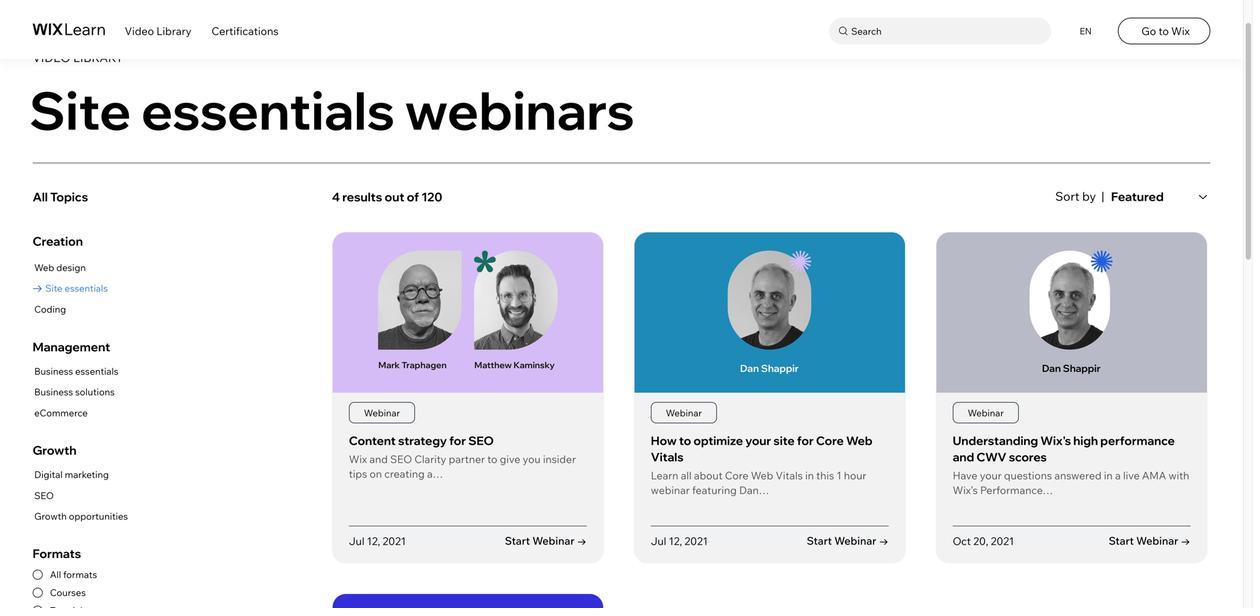 Task type: describe. For each thing, give the bounding box(es) containing it.
how
[[651, 434, 677, 449]]

jul 12, 2021 for how to optimize your site for core web vitals
[[651, 535, 708, 548]]

2021 for partner
[[383, 535, 406, 548]]

2021 for vitals
[[685, 535, 708, 548]]

solutions
[[75, 387, 115, 398]]

growth for growth opportunities
[[34, 511, 67, 523]]

learn
[[651, 469, 679, 483]]

120
[[422, 190, 443, 205]]

essentials for site essentials webinars
[[141, 77, 395, 143]]

0 vertical spatial core
[[816, 434, 844, 449]]

go to wix link
[[1119, 18, 1211, 44]]

2021 for your
[[991, 535, 1015, 548]]

understanding wix's high performance and cwv scores have your questions answered in a live ama with wix's performance…
[[953, 434, 1190, 497]]

creating
[[385, 468, 425, 481]]

growth opportunities
[[34, 511, 128, 523]]

understanding wix's high performance and cwv scores link
[[953, 434, 1176, 465]]

2 horizontal spatial seo
[[469, 434, 494, 449]]

questions
[[1005, 469, 1053, 483]]

formats
[[63, 570, 97, 581]]

content strategy for seo wix and seo clarity partner to give you insider tips on creating a…
[[349, 434, 576, 481]]

go to wix
[[1142, 24, 1190, 38]]

cwv
[[977, 450, 1007, 465]]

with
[[1169, 469, 1190, 483]]

0 horizontal spatial core
[[725, 469, 749, 483]]

in inside understanding wix's high performance and cwv scores have your questions answered in a live ama with wix's performance…
[[1105, 469, 1113, 483]]

1 vertical spatial web
[[847, 434, 873, 449]]

certifications link
[[212, 24, 279, 38]]

coding button
[[33, 301, 108, 318]]

list for management
[[33, 363, 118, 422]]

business essentials button
[[33, 363, 118, 380]]

about
[[694, 469, 723, 483]]

partner
[[449, 453, 485, 466]]

4 results out of 120
[[332, 190, 443, 205]]

start webinar → for content strategy for seo
[[505, 535, 587, 548]]

have
[[953, 469, 978, 483]]

web inside web design button
[[34, 262, 54, 274]]

site for site essentials
[[45, 283, 63, 295]]

oct 20, 2021
[[953, 535, 1015, 548]]

insider
[[543, 453, 576, 466]]

seo inside seo button
[[34, 490, 54, 502]]

of
[[407, 190, 419, 205]]

topics
[[50, 190, 88, 205]]

web design
[[34, 262, 86, 274]]

to for go
[[1159, 24, 1170, 38]]

go
[[1142, 24, 1157, 38]]

list for creation
[[33, 260, 108, 318]]

and inside understanding wix's high performance and cwv scores have your questions answered in a live ama with wix's performance…
[[953, 450, 975, 465]]

business solutions list item
[[33, 384, 118, 401]]

1
[[837, 469, 842, 483]]

a black and white headshot inset on a grey background: dan shappir, head tilted forward with a subtle smile. image
[[937, 233, 1208, 393]]

a black and white headshot inset on a blue background: meredith hassett, smiling. image
[[333, 595, 603, 609]]

site essentials
[[45, 283, 108, 295]]

marketing
[[65, 469, 109, 481]]

on
[[370, 468, 382, 481]]

growth opportunities list item
[[33, 509, 128, 526]]

start webinar → for understanding wix's high performance and cwv scores
[[1109, 535, 1191, 548]]

dan…
[[740, 484, 770, 497]]

all formats
[[50, 570, 97, 581]]

this
[[817, 469, 835, 483]]

growth opportunities button
[[33, 509, 128, 526]]

wix inside "content strategy for seo wix and seo clarity partner to give you insider tips on creating a…"
[[349, 453, 367, 466]]

all topics
[[33, 190, 88, 205]]

certifications
[[212, 24, 279, 38]]

web design button
[[33, 260, 108, 277]]

how to optimize your site for core web vitals learn all about core web vitals in this 1 hour webinar featuring dan…
[[651, 434, 873, 497]]

understanding
[[953, 434, 1039, 449]]

en button
[[1072, 18, 1099, 44]]

video
[[125, 24, 154, 38]]

webinars
[[405, 77, 635, 143]]

scores
[[1009, 450, 1047, 465]]

start webinar → button for how to optimize your site for core web vitals
[[807, 534, 889, 549]]

site essentials button
[[33, 281, 108, 297]]

business for business solutions
[[34, 387, 73, 398]]

out
[[385, 190, 405, 205]]

formats group
[[33, 547, 313, 609]]

all for all formats
[[50, 570, 61, 581]]

featuring
[[693, 484, 737, 497]]

formats
[[33, 547, 81, 562]]

give
[[500, 453, 521, 466]]

sort by  |
[[1056, 189, 1105, 204]]

courses
[[50, 588, 86, 599]]

Search text field
[[848, 23, 1049, 40]]

creation
[[33, 234, 83, 249]]

video
[[33, 50, 70, 65]]

video library
[[125, 24, 192, 38]]

tips
[[349, 468, 367, 481]]

filtered results region
[[332, 182, 1221, 609]]

0 horizontal spatial vitals
[[651, 450, 684, 465]]

strategy
[[398, 434, 447, 449]]

opportunities
[[69, 511, 128, 523]]

design
[[56, 262, 86, 274]]

clarity
[[415, 453, 447, 466]]

0 vertical spatial wix
[[1172, 24, 1190, 38]]

video library link
[[125, 24, 192, 38]]

business solutions button
[[33, 384, 118, 401]]

list inside filtered results region
[[332, 232, 1211, 609]]

ama
[[1143, 469, 1167, 483]]



Task type: vqa. For each thing, say whether or not it's contained in the screenshot.
'Start' to the left
yes



Task type: locate. For each thing, give the bounding box(es) containing it.
seo list item
[[33, 488, 128, 505]]

essentials inside button
[[75, 366, 118, 377]]

list containing digital marketing
[[33, 467, 128, 526]]

start webinar → inside understanding wix's high performance and cwv scores list item
[[1109, 535, 1191, 548]]

for
[[449, 434, 466, 449], [797, 434, 814, 449]]

jul 12, 2021
[[349, 535, 406, 548], [651, 535, 708, 548]]

how to optimize your site for core web vitals list item
[[634, 232, 906, 564]]

1 horizontal spatial start
[[807, 535, 832, 548]]

digital marketing list item
[[33, 467, 128, 484]]

your down cwv
[[980, 469, 1002, 483]]

3 2021 from the left
[[991, 535, 1015, 548]]

growth down the seo list item
[[34, 511, 67, 523]]

oct
[[953, 535, 971, 548]]

1 horizontal spatial 2021
[[685, 535, 708, 548]]

in
[[806, 469, 814, 483], [1105, 469, 1113, 483]]

start webinar → for how to optimize your site for core web vitals
[[807, 535, 889, 548]]

site inside site essentials button
[[45, 283, 63, 295]]

seo up partner
[[469, 434, 494, 449]]

web left design
[[34, 262, 54, 274]]

essentials for business essentials
[[75, 366, 118, 377]]

for right site
[[797, 434, 814, 449]]

for inside how to optimize your site for core web vitals learn all about core web vitals in this 1 hour webinar featuring dan…
[[797, 434, 814, 449]]

1 12, from the left
[[367, 535, 380, 548]]

performance…
[[981, 484, 1054, 497]]

site up coding at the left of the page
[[45, 283, 63, 295]]

12, for how to optimize your site for core web vitals
[[669, 535, 682, 548]]

core
[[816, 434, 844, 449], [725, 469, 749, 483]]

list
[[332, 232, 1211, 609], [33, 260, 108, 318], [33, 363, 118, 422], [33, 467, 128, 526]]

and
[[953, 450, 975, 465], [370, 453, 388, 466]]

web design list item
[[33, 260, 108, 277]]

12, inside content strategy for seo list item
[[367, 535, 380, 548]]

a…
[[427, 468, 443, 481]]

growth up digital
[[33, 443, 77, 458]]

→ for understanding wix's high performance and cwv scores
[[1181, 535, 1191, 548]]

12,
[[367, 535, 380, 548], [669, 535, 682, 548]]

menu bar
[[0, 0, 1244, 59]]

and up have
[[953, 450, 975, 465]]

1 horizontal spatial core
[[816, 434, 844, 449]]

1 in from the left
[[806, 469, 814, 483]]

content strategy for seo list item
[[332, 232, 604, 564]]

0 vertical spatial growth
[[33, 443, 77, 458]]

site
[[774, 434, 795, 449]]

start webinar → button for content strategy for seo
[[505, 534, 587, 549]]

1 horizontal spatial jul 12, 2021
[[651, 535, 708, 548]]

performance
[[1101, 434, 1176, 449]]

→ for how to optimize your site for core web vitals
[[879, 535, 889, 548]]

→ inside how to optimize your site for core web vitals list item
[[879, 535, 889, 548]]

start for content strategy for seo
[[505, 535, 530, 548]]

ecommerce button
[[33, 405, 118, 422]]

1 horizontal spatial wix
[[1172, 24, 1190, 38]]

→ for content strategy for seo
[[577, 535, 587, 548]]

all inside button
[[33, 190, 48, 205]]

hour
[[844, 469, 867, 483]]

1 horizontal spatial →
[[879, 535, 889, 548]]

start for understanding wix's high performance and cwv scores
[[1109, 535, 1135, 548]]

video library
[[33, 50, 123, 65]]

2 horizontal spatial 2021
[[991, 535, 1015, 548]]

site essentials webinars
[[29, 77, 635, 143]]

0 horizontal spatial wix
[[349, 453, 367, 466]]

list containing content strategy for seo
[[332, 232, 1211, 609]]

jul for how to optimize your site for core web vitals
[[651, 535, 667, 548]]

vitals
[[651, 450, 684, 465], [776, 469, 803, 483]]

business inside button
[[34, 387, 73, 398]]

1 horizontal spatial 12,
[[669, 535, 682, 548]]

high
[[1074, 434, 1099, 449]]

1 for from the left
[[449, 434, 466, 449]]

growth inside button
[[34, 511, 67, 523]]

list for growth
[[33, 467, 128, 526]]

wix up tips
[[349, 453, 367, 466]]

1 start webinar → button from the left
[[505, 534, 587, 549]]

optimize
[[694, 434, 744, 449]]

1 vertical spatial to
[[679, 434, 692, 449]]

0 vertical spatial to
[[1159, 24, 1170, 38]]

1 horizontal spatial seo
[[390, 453, 412, 466]]

0 horizontal spatial 12,
[[367, 535, 380, 548]]

2 12, from the left
[[669, 535, 682, 548]]

0 horizontal spatial seo
[[34, 490, 54, 502]]

two black and white headshots inset on a pink background: mark traphagen, authoritative; matthew kaminsky, jovial. image
[[333, 233, 603, 393]]

seo button
[[33, 488, 128, 505]]

start
[[505, 535, 530, 548], [807, 535, 832, 548], [1109, 535, 1135, 548]]

results
[[342, 190, 382, 205]]

seo
[[469, 434, 494, 449], [390, 453, 412, 466], [34, 490, 54, 502]]

ecommerce
[[34, 407, 88, 419]]

start webinar → inside how to optimize your site for core web vitals list item
[[807, 535, 889, 548]]

2021 inside understanding wix's high performance and cwv scores list item
[[991, 535, 1015, 548]]

2 start from the left
[[807, 535, 832, 548]]

you
[[523, 453, 541, 466]]

1 horizontal spatial start webinar → button
[[807, 534, 889, 549]]

1 vertical spatial site
[[45, 283, 63, 295]]

0 vertical spatial all
[[33, 190, 48, 205]]

sort
[[1056, 189, 1080, 204]]

→ inside understanding wix's high performance and cwv scores list item
[[1181, 535, 1191, 548]]

start webinar → inside content strategy for seo list item
[[505, 535, 587, 548]]

to right how
[[679, 434, 692, 449]]

to inside "content strategy for seo wix and seo clarity partner to give you insider tips on creating a…"
[[488, 453, 498, 466]]

to for how
[[679, 434, 692, 449]]

0 horizontal spatial jul
[[349, 535, 365, 548]]

20,
[[974, 535, 989, 548]]

content
[[349, 434, 396, 449]]

2 horizontal spatial start webinar →
[[1109, 535, 1191, 548]]

all left topics
[[33, 190, 48, 205]]

all for all topics
[[33, 190, 48, 205]]

2 horizontal spatial start
[[1109, 535, 1135, 548]]

list containing business essentials
[[33, 363, 118, 422]]

0 horizontal spatial to
[[488, 453, 498, 466]]

1 horizontal spatial start webinar →
[[807, 535, 889, 548]]

1 horizontal spatial for
[[797, 434, 814, 449]]

0 horizontal spatial start webinar → button
[[505, 534, 587, 549]]

list item
[[332, 594, 604, 609]]

webinar
[[364, 407, 400, 419], [666, 407, 702, 419], [968, 407, 1004, 419], [533, 535, 575, 548], [835, 535, 877, 548], [1137, 535, 1179, 548]]

digital marketing
[[34, 469, 109, 481]]

to
[[1159, 24, 1170, 38], [679, 434, 692, 449], [488, 453, 498, 466]]

3 start webinar → from the left
[[1109, 535, 1191, 548]]

all down formats
[[50, 570, 61, 581]]

2 horizontal spatial start webinar → button
[[1109, 534, 1191, 549]]

to right go
[[1159, 24, 1170, 38]]

business inside button
[[34, 366, 73, 377]]

a black and white headshot inset on a pale blue background: dan shappir, smiling. image
[[635, 233, 906, 393]]

0 horizontal spatial 2021
[[383, 535, 406, 548]]

your inside understanding wix's high performance and cwv scores have your questions answered in a live ama with wix's performance…
[[980, 469, 1002, 483]]

2 → from the left
[[879, 535, 889, 548]]

jul 12, 2021 inside content strategy for seo list item
[[349, 535, 406, 548]]

and up on
[[370, 453, 388, 466]]

2021
[[383, 535, 406, 548], [685, 535, 708, 548], [991, 535, 1015, 548]]

1 horizontal spatial and
[[953, 450, 975, 465]]

0 horizontal spatial and
[[370, 453, 388, 466]]

all
[[681, 469, 692, 483]]

jul inside content strategy for seo list item
[[349, 535, 365, 548]]

growth
[[33, 443, 77, 458], [34, 511, 67, 523]]

business up ecommerce at left bottom
[[34, 387, 73, 398]]

all inside the formats group
[[50, 570, 61, 581]]

1 horizontal spatial web
[[751, 469, 774, 483]]

2 for from the left
[[797, 434, 814, 449]]

1 → from the left
[[577, 535, 587, 548]]

1 vertical spatial vitals
[[776, 469, 803, 483]]

1 vertical spatial wix
[[349, 453, 367, 466]]

0 horizontal spatial start webinar →
[[505, 535, 587, 548]]

to left give in the left bottom of the page
[[488, 453, 498, 466]]

site down video library
[[29, 77, 131, 143]]

menu bar containing video library
[[0, 0, 1244, 59]]

3 start webinar → button from the left
[[1109, 534, 1191, 549]]

2 vertical spatial web
[[751, 469, 774, 483]]

digital
[[34, 469, 63, 481]]

your inside how to optimize your site for core web vitals learn all about core web vitals in this 1 hour webinar featuring dan…
[[746, 434, 772, 449]]

live
[[1124, 469, 1140, 483]]

2 2021 from the left
[[685, 535, 708, 548]]

wix's
[[1041, 434, 1072, 449]]

webinar
[[651, 484, 690, 497]]

all
[[33, 190, 48, 205], [50, 570, 61, 581]]

web up dan…
[[751, 469, 774, 483]]

start inside how to optimize your site for core web vitals list item
[[807, 535, 832, 548]]

your left site
[[746, 434, 772, 449]]

1 vertical spatial your
[[980, 469, 1002, 483]]

library
[[157, 24, 192, 38]]

en
[[1080, 25, 1092, 37]]

0 horizontal spatial web
[[34, 262, 54, 274]]

essentials
[[141, 77, 395, 143], [65, 283, 108, 295], [75, 366, 118, 377]]

3 start from the left
[[1109, 535, 1135, 548]]

1 horizontal spatial all
[[50, 570, 61, 581]]

in left a
[[1105, 469, 1113, 483]]

business for business essentials
[[34, 366, 73, 377]]

0 horizontal spatial jul 12, 2021
[[349, 535, 406, 548]]

filters navigation
[[33, 182, 313, 609]]

12, for content strategy for seo
[[367, 535, 380, 548]]

2 start webinar → from the left
[[807, 535, 889, 548]]

2 vertical spatial to
[[488, 453, 498, 466]]

2 horizontal spatial web
[[847, 434, 873, 449]]

ecommerce list item
[[33, 405, 118, 422]]

growth for growth
[[33, 443, 77, 458]]

3 → from the left
[[1181, 535, 1191, 548]]

how to optimize your site for core web vitals link
[[651, 434, 873, 465]]

0 horizontal spatial all
[[33, 190, 48, 205]]

1 vertical spatial core
[[725, 469, 749, 483]]

all topics button
[[33, 182, 313, 212]]

2 in from the left
[[1105, 469, 1113, 483]]

2 jul from the left
[[651, 535, 667, 548]]

0 horizontal spatial start
[[505, 535, 530, 548]]

1 horizontal spatial jul
[[651, 535, 667, 548]]

2 start webinar → button from the left
[[807, 534, 889, 549]]

essentials inside button
[[65, 283, 108, 295]]

1 jul 12, 2021 from the left
[[349, 535, 406, 548]]

0 vertical spatial site
[[29, 77, 131, 143]]

jul 12, 2021 inside how to optimize your site for core web vitals list item
[[651, 535, 708, 548]]

jul
[[349, 535, 365, 548], [651, 535, 667, 548]]

0 vertical spatial web
[[34, 262, 54, 274]]

12, inside how to optimize your site for core web vitals list item
[[669, 535, 682, 548]]

0 horizontal spatial →
[[577, 535, 587, 548]]

2021 inside content strategy for seo list item
[[383, 535, 406, 548]]

understanding wix's high performance and cwv scores list item
[[936, 232, 1208, 564]]

start inside understanding wix's high performance and cwv scores list item
[[1109, 535, 1135, 548]]

1 start webinar → from the left
[[505, 535, 587, 548]]

in inside how to optimize your site for core web vitals learn all about core web vitals in this 1 hour webinar featuring dan…
[[806, 469, 814, 483]]

1 vertical spatial growth
[[34, 511, 67, 523]]

seo down digital
[[34, 490, 54, 502]]

→ inside content strategy for seo list item
[[577, 535, 587, 548]]

to inside how to optimize your site for core web vitals learn all about core web vitals in this 1 hour webinar featuring dan…
[[679, 434, 692, 449]]

1 vertical spatial all
[[50, 570, 61, 581]]

start for how to optimize your site for core web vitals
[[807, 535, 832, 548]]

site
[[29, 77, 131, 143], [45, 283, 63, 295]]

1 horizontal spatial to
[[679, 434, 692, 449]]

business up business solutions
[[34, 366, 73, 377]]

0 vertical spatial seo
[[469, 434, 494, 449]]

1 horizontal spatial your
[[980, 469, 1002, 483]]

for up partner
[[449, 434, 466, 449]]

0 horizontal spatial your
[[746, 434, 772, 449]]

1 vertical spatial seo
[[390, 453, 412, 466]]

wix's
[[953, 484, 978, 497]]

start webinar →
[[505, 535, 587, 548], [807, 535, 889, 548], [1109, 535, 1191, 548]]

site for site essentials webinars
[[29, 77, 131, 143]]

1 2021 from the left
[[383, 535, 406, 548]]

content strategy for seo link
[[349, 434, 494, 449]]

business essentials
[[34, 366, 118, 377]]

2 business from the top
[[34, 387, 73, 398]]

jul inside how to optimize your site for core web vitals list item
[[651, 535, 667, 548]]

2 vertical spatial seo
[[34, 490, 54, 502]]

library
[[73, 50, 123, 65]]

coding
[[34, 304, 66, 315]]

1 vertical spatial business
[[34, 387, 73, 398]]

start webinar → button inside understanding wix's high performance and cwv scores list item
[[1109, 534, 1191, 549]]

|
[[1102, 189, 1105, 204]]

for inside "content strategy for seo wix and seo clarity partner to give you insider tips on creating a…"
[[449, 434, 466, 449]]

start inside content strategy for seo list item
[[505, 535, 530, 548]]

and inside "content strategy for seo wix and seo clarity partner to give you insider tips on creating a…"
[[370, 453, 388, 466]]

2 jul 12, 2021 from the left
[[651, 535, 708, 548]]

seo up creating
[[390, 453, 412, 466]]

start webinar → button for understanding wix's high performance and cwv scores
[[1109, 534, 1191, 549]]

2021 inside how to optimize your site for core web vitals list item
[[685, 535, 708, 548]]

vitals down site
[[776, 469, 803, 483]]

vitals down how
[[651, 450, 684, 465]]

wix right go
[[1172, 24, 1190, 38]]

0 horizontal spatial for
[[449, 434, 466, 449]]

start webinar → button inside content strategy for seo list item
[[505, 534, 587, 549]]

coding list item
[[33, 301, 108, 318]]

0 vertical spatial your
[[746, 434, 772, 449]]

in left this
[[806, 469, 814, 483]]

business essentials list item
[[33, 363, 118, 380]]

1 jul from the left
[[349, 535, 365, 548]]

site essentials list item
[[33, 281, 108, 297]]

a
[[1116, 469, 1121, 483]]

1 business from the top
[[34, 366, 73, 377]]

start webinar → button
[[505, 534, 587, 549], [807, 534, 889, 549], [1109, 534, 1191, 549]]

0 vertical spatial vitals
[[651, 450, 684, 465]]

1 start from the left
[[505, 535, 530, 548]]

0 vertical spatial business
[[34, 366, 73, 377]]

start webinar → button inside how to optimize your site for core web vitals list item
[[807, 534, 889, 549]]

business solutions
[[34, 387, 115, 398]]

management
[[33, 340, 110, 355]]

web up hour
[[847, 434, 873, 449]]

1 vertical spatial essentials
[[65, 283, 108, 295]]

1 horizontal spatial in
[[1105, 469, 1113, 483]]

2 horizontal spatial to
[[1159, 24, 1170, 38]]

list containing web design
[[33, 260, 108, 318]]

jul 12, 2021 for content strategy for seo
[[349, 535, 406, 548]]

1 horizontal spatial vitals
[[776, 469, 803, 483]]

essentials for site essentials
[[65, 283, 108, 295]]

4
[[332, 190, 340, 205]]

→
[[577, 535, 587, 548], [879, 535, 889, 548], [1181, 535, 1191, 548]]

jul for content strategy for seo
[[349, 535, 365, 548]]

2 horizontal spatial →
[[1181, 535, 1191, 548]]

2 vertical spatial essentials
[[75, 366, 118, 377]]

0 horizontal spatial in
[[806, 469, 814, 483]]

0 vertical spatial essentials
[[141, 77, 395, 143]]

core up dan…
[[725, 469, 749, 483]]

digital marketing button
[[33, 467, 128, 484]]

core up this
[[816, 434, 844, 449]]



